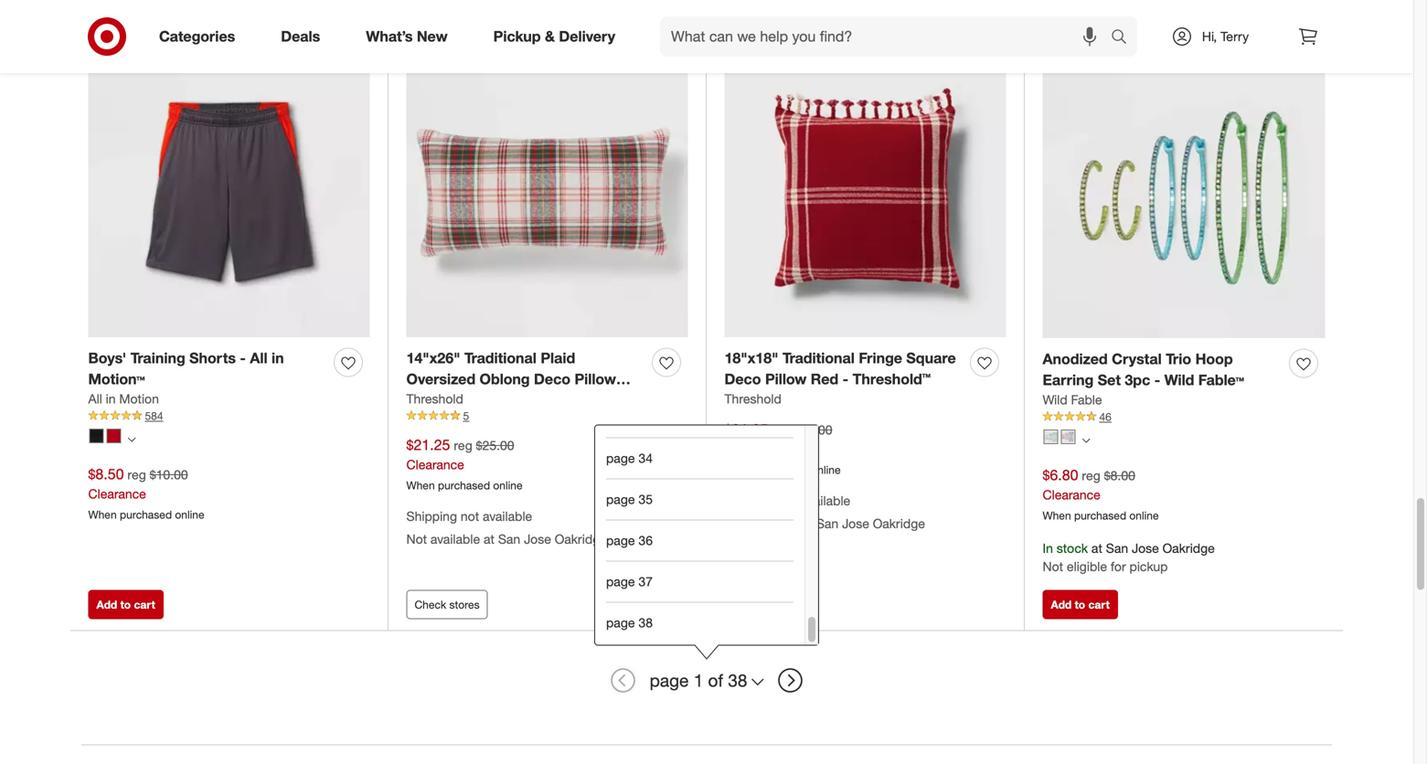 Task type: vqa. For each thing, say whether or not it's contained in the screenshot.
day
no



Task type: locate. For each thing, give the bounding box(es) containing it.
all colors image
[[128, 436, 136, 444], [1082, 437, 1091, 445]]

14"x26" traditional plaid oversized oblong deco pillow ivory/red/green - threshold™ image
[[407, 56, 688, 338], [407, 56, 688, 338]]

- inside 14"x26" traditional plaid oversized oblong deco pillow ivory/red/green - threshold™
[[526, 391, 532, 409]]

clearance down $8.50
[[88, 486, 146, 502]]

1 horizontal spatial not
[[725, 516, 745, 532]]

$25.00
[[794, 422, 833, 438], [476, 438, 515, 454]]

clearance down $6.80
[[1043, 487, 1101, 503]]

$21.25 for $21.25 reg $25.00
[[725, 421, 769, 438]]

check stores for 14"x26" traditional plaid oversized oblong deco pillow ivory/red/green - threshold™
[[415, 598, 480, 612]]

0 horizontal spatial clearance
[[88, 486, 146, 502]]

2 horizontal spatial at
[[1092, 541, 1103, 557]]

- inside 18"x18" traditional fringe square deco pillow red - threshold™
[[843, 370, 849, 388]]

deco down 'plaid'
[[534, 370, 571, 388]]

san down when purchased online on the right bottom of the page
[[817, 516, 839, 532]]

1 horizontal spatial jose
[[842, 516, 870, 532]]

online up in stock at  san jose oakridge not eligible for pickup
[[1130, 509, 1159, 523]]

wild down the 'trio'
[[1165, 371, 1195, 389]]

page inside 'link'
[[606, 451, 635, 467]]

anodized crystal trio hoop earring set 3pc - wild fable™ link
[[1043, 349, 1283, 391]]

page
[[606, 410, 635, 426], [606, 451, 635, 467], [606, 492, 635, 508], [606, 533, 635, 549], [606, 574, 635, 590], [606, 615, 635, 631], [650, 671, 689, 692]]

all
[[250, 350, 268, 367], [88, 391, 102, 407]]

38 right the of
[[728, 671, 748, 692]]

2 check from the left
[[733, 598, 765, 612]]

1 horizontal spatial pillow
[[765, 370, 807, 388]]

online for anodized crystal trio hoop earring set 3pc - wild fable™
[[1130, 509, 1159, 523]]

0 vertical spatial wild
[[1165, 371, 1195, 389]]

1 vertical spatial 38
[[728, 671, 748, 692]]

2 check stores from the left
[[733, 598, 798, 612]]

check stores
[[415, 598, 480, 612], [733, 598, 798, 612]]

18"x18"
[[725, 350, 779, 367]]

pillow
[[575, 370, 616, 388], [765, 370, 807, 388]]

clearance inside $21.25 reg $25.00 clearance when purchased online
[[407, 457, 465, 473]]

purchased up stock
[[1075, 509, 1127, 523]]

1 pillow from the left
[[575, 370, 616, 388]]

threshold™ down 'plaid'
[[536, 391, 614, 409]]

2 horizontal spatial clearance
[[1043, 487, 1101, 503]]

1 horizontal spatial in
[[272, 350, 284, 367]]

online for 14"x26" traditional plaid oversized oblong deco pillow ivory/red/green - threshold™
[[493, 479, 523, 492]]

when
[[725, 463, 753, 477], [407, 479, 435, 492], [88, 508, 117, 522], [1043, 509, 1072, 523]]

1 traditional from the left
[[465, 350, 537, 367]]

clearance inside $6.80 reg $8.00 clearance when purchased online
[[1043, 487, 1101, 503]]

online inside $21.25 reg $25.00 clearance when purchased online
[[493, 479, 523, 492]]

all colors image right pink/purple "image"
[[1082, 437, 1091, 445]]

traditional inside 18"x18" traditional fringe square deco pillow red - threshold™
[[783, 350, 855, 367]]

1 horizontal spatial at
[[802, 516, 813, 532]]

0 horizontal spatial threshold™
[[536, 391, 614, 409]]

1 horizontal spatial check
[[733, 598, 765, 612]]

all right shorts
[[250, 350, 268, 367]]

purchased inside $21.25 reg $25.00 clearance when purchased online
[[438, 479, 490, 492]]

$25.00 down ivory/red/green
[[476, 438, 515, 454]]

page 1 of 38
[[650, 671, 748, 692]]

not down in
[[1043, 559, 1064, 575]]

14"x26" traditional plaid oversized oblong deco pillow ivory/red/green - threshold™ link
[[407, 348, 645, 409]]

0 horizontal spatial not
[[407, 531, 427, 547]]

check for 18"x18" traditional fringe square deco pillow red - threshold™
[[733, 598, 765, 612]]

1 horizontal spatial all
[[250, 350, 268, 367]]

0 horizontal spatial 38
[[639, 615, 653, 631]]

reg for boys' training shorts - all in motion™
[[128, 467, 146, 483]]

motion™
[[88, 370, 145, 388]]

online inside $6.80 reg $8.00 clearance when purchased online
[[1130, 509, 1159, 523]]

check
[[415, 598, 446, 612], [733, 598, 765, 612]]

1 horizontal spatial threshold link
[[725, 390, 782, 408]]

what's
[[366, 28, 413, 45]]

0 horizontal spatial all
[[88, 391, 102, 407]]

0 horizontal spatial wild
[[1043, 392, 1068, 408]]

san inside in stock at  san jose oakridge not eligible for pickup
[[1106, 541, 1129, 557]]

38 down 37
[[639, 615, 653, 631]]

0 horizontal spatial check stores button
[[407, 591, 488, 620]]

0 horizontal spatial shipping
[[407, 509, 457, 525]]

$21.25 inside $21.25 reg $25.00 clearance when purchased online
[[407, 436, 450, 454]]

red image
[[107, 429, 121, 444]]

shipping not available not available at san jose oakridge for ivory/red/green
[[407, 509, 607, 547]]

0 horizontal spatial in
[[106, 391, 116, 407]]

pillow down 'plaid'
[[575, 370, 616, 388]]

threshold™
[[853, 370, 931, 388], [536, 391, 614, 409]]

all colors image for $6.80
[[1082, 437, 1091, 445]]

2 horizontal spatial jose
[[1132, 541, 1160, 557]]

online down 5 "link"
[[493, 479, 523, 492]]

1 threshold link from the left
[[407, 390, 464, 408]]

0 vertical spatial in
[[272, 350, 284, 367]]

reg inside $21.25 reg $25.00 clearance when purchased online
[[454, 438, 473, 454]]

1 horizontal spatial deco
[[725, 370, 761, 388]]

anodized crystal trio hoop earring set 3pc - wild fable™ image
[[1043, 56, 1326, 339], [1043, 56, 1326, 339]]

threshold link up $21.25 reg $25.00
[[725, 390, 782, 408]]

check stores button for 18"x18" traditional fringe square deco pillow red - threshold™
[[725, 591, 806, 620]]

- right red
[[843, 370, 849, 388]]

threshold down 'oversized'
[[407, 391, 464, 407]]

$25.00 inside $21.25 reg $25.00
[[794, 422, 833, 438]]

0 horizontal spatial not
[[461, 509, 479, 525]]

0 horizontal spatial threshold
[[407, 391, 464, 407]]

page for page 34
[[606, 451, 635, 467]]

$21.25 up when purchased online on the right bottom of the page
[[725, 421, 769, 438]]

1 deco from the left
[[534, 370, 571, 388]]

in right shorts
[[272, 350, 284, 367]]

san
[[817, 516, 839, 532], [498, 531, 521, 547], [1106, 541, 1129, 557]]

clearance for $21.25
[[407, 457, 465, 473]]

to
[[120, 5, 131, 18], [757, 5, 767, 18], [1075, 5, 1086, 18], [120, 598, 131, 612], [1075, 598, 1086, 612]]

2 horizontal spatial oakridge
[[1163, 541, 1215, 557]]

when inside $21.25 reg $25.00 clearance when purchased online
[[407, 479, 435, 492]]

purchased down '$10.00'
[[120, 508, 172, 522]]

0 horizontal spatial shipping not available not available at san jose oakridge
[[407, 509, 607, 547]]

jose for -
[[524, 531, 551, 547]]

in down "motion™"
[[106, 391, 116, 407]]

38
[[639, 615, 653, 631], [728, 671, 748, 692]]

&
[[545, 28, 555, 45]]

page left 37
[[606, 574, 635, 590]]

at
[[802, 516, 813, 532], [484, 531, 495, 547], [1092, 541, 1103, 557]]

in inside boys' training shorts - all in motion™
[[272, 350, 284, 367]]

$8.00
[[1105, 468, 1136, 484]]

36
[[639, 533, 653, 549]]

at down $21.25 reg $25.00 clearance when purchased online
[[484, 531, 495, 547]]

0 horizontal spatial stores
[[450, 598, 480, 612]]

1 horizontal spatial traditional
[[783, 350, 855, 367]]

1 vertical spatial all
[[88, 391, 102, 407]]

0 horizontal spatial threshold link
[[407, 390, 464, 408]]

pillow left red
[[765, 370, 807, 388]]

page left "34"
[[606, 451, 635, 467]]

2 check stores button from the left
[[725, 591, 806, 620]]

0 horizontal spatial jose
[[524, 531, 551, 547]]

not down $21.25 reg $25.00 clearance when purchased online
[[461, 509, 479, 525]]

trio
[[1166, 350, 1192, 368]]

reg left $8.00
[[1082, 468, 1101, 484]]

not down $21.25 reg $25.00 clearance when purchased online
[[407, 531, 427, 547]]

$8.50 reg $10.00 clearance when purchased online
[[88, 466, 204, 522]]

1 horizontal spatial threshold
[[725, 391, 782, 407]]

threshold for 14"x26" traditional plaid oversized oblong deco pillow ivory/red/green - threshold™
[[407, 391, 464, 407]]

- down oblong
[[526, 391, 532, 409]]

0 horizontal spatial pillow
[[575, 370, 616, 388]]

at down when purchased online on the right bottom of the page
[[802, 516, 813, 532]]

boys' training shorts - all in motion™ link
[[88, 348, 327, 390]]

threshold for 18"x18" traditional fringe square deco pillow red - threshold™
[[725, 391, 782, 407]]

cart
[[134, 5, 155, 18], [771, 5, 792, 18], [1089, 5, 1110, 18], [134, 598, 155, 612], [1089, 598, 1110, 612]]

all down "motion™"
[[88, 391, 102, 407]]

available
[[801, 493, 851, 509], [483, 509, 533, 525], [749, 516, 799, 532], [431, 531, 480, 547]]

check for 14"x26" traditional plaid oversized oblong deco pillow ivory/red/green - threshold™
[[415, 598, 446, 612]]

page left 36
[[606, 533, 635, 549]]

boys'
[[88, 350, 126, 367]]

clearance down '5'
[[407, 457, 465, 473]]

1 horizontal spatial check stores button
[[725, 591, 806, 620]]

0 vertical spatial threshold™
[[853, 370, 931, 388]]

page for page 33
[[606, 410, 635, 426]]

0 horizontal spatial at
[[484, 531, 495, 547]]

not inside in stock at  san jose oakridge not eligible for pickup
[[1043, 559, 1064, 575]]

purchased for anodized crystal trio hoop earring set 3pc - wild fable™
[[1075, 509, 1127, 523]]

18"x18" traditional fringe square deco pillow red - threshold™ image
[[725, 56, 1007, 338], [725, 56, 1007, 338]]

2 stores from the left
[[768, 598, 798, 612]]

shipping not available not available at san jose oakridge
[[725, 493, 926, 532], [407, 509, 607, 547]]

traditional
[[465, 350, 537, 367], [783, 350, 855, 367]]

2 deco from the left
[[725, 370, 761, 388]]

1 horizontal spatial threshold™
[[853, 370, 931, 388]]

hi,
[[1203, 28, 1218, 44]]

when inside $8.50 reg $10.00 clearance when purchased online
[[88, 508, 117, 522]]

pink/purple image
[[1061, 430, 1076, 445]]

clearance inside $8.50 reg $10.00 clearance when purchased online
[[88, 486, 146, 502]]

at for ivory/red/green
[[484, 531, 495, 547]]

training
[[131, 350, 185, 367]]

0 horizontal spatial check
[[415, 598, 446, 612]]

jose inside in stock at  san jose oakridge not eligible for pickup
[[1132, 541, 1160, 557]]

threshold up $21.25 reg $25.00
[[725, 391, 782, 407]]

deco down "18"x18"" on the right top of the page
[[725, 370, 761, 388]]

- right shorts
[[240, 350, 246, 367]]

1 horizontal spatial stores
[[768, 598, 798, 612]]

san up for
[[1106, 541, 1129, 557]]

traditional for deco
[[465, 350, 537, 367]]

reg down '5'
[[454, 438, 473, 454]]

check stores button for 14"x26" traditional plaid oversized oblong deco pillow ivory/red/green - threshold™
[[407, 591, 488, 620]]

- right "3pc"
[[1155, 371, 1161, 389]]

not
[[779, 493, 798, 509], [461, 509, 479, 525]]

threshold link down 'oversized'
[[407, 390, 464, 408]]

2 threshold from the left
[[725, 391, 782, 407]]

584 link
[[88, 408, 370, 424]]

1 horizontal spatial $25.00
[[794, 422, 833, 438]]

$21.25 down ivory/red/green
[[407, 436, 450, 454]]

oakridge inside in stock at  san jose oakridge not eligible for pickup
[[1163, 541, 1215, 557]]

0 vertical spatial 38
[[639, 615, 653, 631]]

$25.00 up when purchased online on the right bottom of the page
[[794, 422, 833, 438]]

0 horizontal spatial $25.00
[[476, 438, 515, 454]]

boys' training shorts - all in motion™ image
[[88, 56, 370, 338], [88, 56, 370, 338]]

all colors element
[[128, 433, 136, 444], [1082, 434, 1091, 445]]

wild down earring
[[1043, 392, 1068, 408]]

1 check stores from the left
[[415, 598, 480, 612]]

shipping not available not available at san jose oakridge down $21.25 reg $25.00 clearance when purchased online
[[407, 509, 607, 547]]

$25.00 inside $21.25 reg $25.00 clearance when purchased online
[[476, 438, 515, 454]]

1 vertical spatial in
[[106, 391, 116, 407]]

page down page 37
[[606, 615, 635, 631]]

2 threshold link from the left
[[725, 390, 782, 408]]

1 horizontal spatial 38
[[728, 671, 748, 692]]

reg right $8.50
[[128, 467, 146, 483]]

traditional up oblong
[[465, 350, 537, 367]]

1 horizontal spatial oakridge
[[873, 516, 926, 532]]

wild
[[1165, 371, 1195, 389], [1043, 392, 1068, 408]]

deco
[[534, 370, 571, 388], [725, 370, 761, 388]]

purchased for boys' training shorts - all in motion™
[[120, 508, 172, 522]]

1 horizontal spatial all colors element
[[1082, 434, 1091, 445]]

traditional inside 14"x26" traditional plaid oversized oblong deco pillow ivory/red/green - threshold™
[[465, 350, 537, 367]]

1 horizontal spatial all colors image
[[1082, 437, 1091, 445]]

2 horizontal spatial san
[[1106, 541, 1129, 557]]

reg
[[772, 422, 791, 438], [454, 438, 473, 454], [128, 467, 146, 483], [1082, 468, 1101, 484]]

online down '$10.00'
[[175, 508, 204, 522]]

purchased inside $6.80 reg $8.00 clearance when purchased online
[[1075, 509, 1127, 523]]

traditional up red
[[783, 350, 855, 367]]

2 horizontal spatial not
[[1043, 559, 1064, 575]]

online inside $8.50 reg $10.00 clearance when purchased online
[[175, 508, 204, 522]]

threshold™ down fringe
[[853, 370, 931, 388]]

-
[[240, 350, 246, 367], [843, 370, 849, 388], [1155, 371, 1161, 389], [526, 391, 532, 409]]

all colors element for $8.50
[[128, 433, 136, 444]]

0 horizontal spatial san
[[498, 531, 521, 547]]

purchased
[[756, 463, 809, 477], [438, 479, 490, 492], [120, 508, 172, 522], [1075, 509, 1127, 523]]

when inside $6.80 reg $8.00 clearance when purchased online
[[1043, 509, 1072, 523]]

online
[[812, 463, 841, 477], [493, 479, 523, 492], [175, 508, 204, 522], [1130, 509, 1159, 523]]

page for page 38
[[606, 615, 635, 631]]

2 traditional from the left
[[783, 350, 855, 367]]

0 horizontal spatial $21.25
[[407, 436, 450, 454]]

1 stores from the left
[[450, 598, 480, 612]]

page 35
[[606, 492, 653, 508]]

$25.00 for $21.25 reg $25.00 clearance when purchased online
[[476, 438, 515, 454]]

1 threshold from the left
[[407, 391, 464, 407]]

deals link
[[265, 16, 343, 57]]

purchased down '5'
[[438, 479, 490, 492]]

14"x26"
[[407, 350, 461, 367]]

page left 1
[[650, 671, 689, 692]]

reg inside $6.80 reg $8.00 clearance when purchased online
[[1082, 468, 1101, 484]]

clearance for $8.50
[[88, 486, 146, 502]]

page left 35
[[606, 492, 635, 508]]

1 check from the left
[[415, 598, 446, 612]]

all colors element right pink/purple "image"
[[1082, 434, 1091, 445]]

page for page 1 of 38
[[650, 671, 689, 692]]

threshold
[[407, 391, 464, 407], [725, 391, 782, 407]]

categories link
[[144, 16, 258, 57]]

37
[[639, 574, 653, 590]]

not for 14"x26" traditional plaid oversized oblong deco pillow ivory/red/green - threshold™
[[407, 531, 427, 547]]

page inside dropdown button
[[650, 671, 689, 692]]

check stores button
[[407, 591, 488, 620], [725, 591, 806, 620]]

page left 33
[[606, 410, 635, 426]]

1 horizontal spatial $21.25
[[725, 421, 769, 438]]

18"x18" traditional fringe square deco pillow red - threshold™ link
[[725, 348, 964, 390]]

2 pillow from the left
[[765, 370, 807, 388]]

add to cart
[[96, 5, 155, 18], [733, 5, 792, 18], [1051, 5, 1110, 18], [96, 598, 155, 612], [1051, 598, 1110, 612]]

0 horizontal spatial all colors image
[[128, 436, 136, 444]]

san down $21.25 reg $25.00 clearance when purchased online
[[498, 531, 521, 547]]

shipping
[[725, 493, 776, 509], [407, 509, 457, 525]]

1 horizontal spatial wild
[[1165, 371, 1195, 389]]

reg inside $8.50 reg $10.00 clearance when purchased online
[[128, 467, 146, 483]]

0 horizontal spatial traditional
[[465, 350, 537, 367]]

at up eligible
[[1092, 541, 1103, 557]]

when purchased online
[[725, 463, 841, 477]]

1 check stores button from the left
[[407, 591, 488, 620]]

all colors image right red icon
[[128, 436, 136, 444]]

0 vertical spatial all
[[250, 350, 268, 367]]

page 1 of 38 button
[[642, 661, 772, 701]]

- inside the anodized crystal trio hoop earring set 3pc - wild fable™
[[1155, 371, 1161, 389]]

0 horizontal spatial oakridge
[[555, 531, 607, 547]]

all colors element right red icon
[[128, 433, 136, 444]]

1 horizontal spatial check stores
[[733, 598, 798, 612]]

at inside in stock at  san jose oakridge not eligible for pickup
[[1092, 541, 1103, 557]]

1 vertical spatial threshold™
[[536, 391, 614, 409]]

all colors element for $6.80
[[1082, 434, 1091, 445]]

shipping down when purchased online on the right bottom of the page
[[725, 493, 776, 509]]

0 horizontal spatial check stores
[[415, 598, 480, 612]]

1 horizontal spatial clearance
[[407, 457, 465, 473]]

jose
[[842, 516, 870, 532], [524, 531, 551, 547], [1132, 541, 1160, 557]]

stock
[[1057, 541, 1088, 557]]

not down when purchased online on the right bottom of the page
[[779, 493, 798, 509]]

shipping not available not available at san jose oakridge down when purchased online on the right bottom of the page
[[725, 493, 926, 532]]

pillow inside 18"x18" traditional fringe square deco pillow red - threshold™
[[765, 370, 807, 388]]

not up page 37 link on the bottom of page
[[725, 516, 745, 532]]

1 horizontal spatial not
[[779, 493, 798, 509]]

1 vertical spatial wild
[[1043, 392, 1068, 408]]

reg up when purchased online on the right bottom of the page
[[772, 422, 791, 438]]

san for ivory/red/green
[[498, 531, 521, 547]]

1 horizontal spatial san
[[817, 516, 839, 532]]

1 horizontal spatial shipping not available not available at san jose oakridge
[[725, 493, 926, 532]]

shorts
[[189, 350, 236, 367]]

purchased inside $8.50 reg $10.00 clearance when purchased online
[[120, 508, 172, 522]]

shipping down $21.25 reg $25.00 clearance when purchased online
[[407, 509, 457, 525]]

for
[[1111, 559, 1126, 575]]

1 horizontal spatial shipping
[[725, 493, 776, 509]]

46
[[1100, 410, 1112, 424]]

0 horizontal spatial all colors element
[[128, 433, 136, 444]]

pickup
[[1130, 559, 1168, 575]]

0 horizontal spatial deco
[[534, 370, 571, 388]]

jose for threshold™
[[842, 516, 870, 532]]



Task type: describe. For each thing, give the bounding box(es) containing it.
5
[[463, 409, 469, 423]]

online down $21.25 reg $25.00
[[812, 463, 841, 477]]

18"x18" traditional fringe square deco pillow red - threshold™
[[725, 350, 956, 388]]

ivory/red/green
[[407, 391, 522, 409]]

when for anodized crystal trio hoop earring set 3pc - wild fable™
[[1043, 509, 1072, 523]]

14"x26" traditional plaid oversized oblong deco pillow ivory/red/green - threshold™
[[407, 350, 616, 409]]

in inside 'link'
[[106, 391, 116, 407]]

black image
[[89, 429, 104, 444]]

reg for anodized crystal trio hoop earring set 3pc - wild fable™
[[1082, 468, 1101, 484]]

of
[[708, 671, 723, 692]]

all colors image for $8.50
[[128, 436, 136, 444]]

oblong
[[480, 370, 530, 388]]

in
[[1043, 541, 1054, 557]]

not for ivory/red/green
[[461, 509, 479, 525]]

in stock at  san jose oakridge not eligible for pickup
[[1043, 541, 1215, 575]]

purchased for 14"x26" traditional plaid oversized oblong deco pillow ivory/red/green - threshold™
[[438, 479, 490, 492]]

blue/green image
[[1044, 430, 1059, 445]]

categories
[[159, 28, 235, 45]]

san for -
[[817, 516, 839, 532]]

clearance for $6.80
[[1043, 487, 1101, 503]]

all inside boys' training shorts - all in motion™
[[250, 350, 268, 367]]

boys' training shorts - all in motion™
[[88, 350, 284, 388]]

threshold™ inside 14"x26" traditional plaid oversized oblong deco pillow ivory/red/green - threshold™
[[536, 391, 614, 409]]

page 38 link
[[606, 602, 794, 644]]

$21.25 reg $25.00
[[725, 421, 833, 438]]

stores for 18"x18" traditional fringe square deco pillow red - threshold™
[[768, 598, 798, 612]]

all in motion
[[88, 391, 159, 407]]

page for page 36
[[606, 533, 635, 549]]

$21.25 reg $25.00 clearance when purchased online
[[407, 436, 523, 492]]

oakridge for -
[[555, 531, 607, 547]]

3pc
[[1125, 371, 1151, 389]]

all inside 'link'
[[88, 391, 102, 407]]

page 33 link
[[606, 397, 794, 438]]

when for 14"x26" traditional plaid oversized oblong deco pillow ivory/red/green - threshold™
[[407, 479, 435, 492]]

search button
[[1103, 16, 1147, 60]]

threshold link for 18"x18" traditional fringe square deco pillow red - threshold™
[[725, 390, 782, 408]]

page 36
[[606, 533, 653, 549]]

earring
[[1043, 371, 1094, 389]]

purchased down $21.25 reg $25.00
[[756, 463, 809, 477]]

pillow inside 14"x26" traditional plaid oversized oblong deco pillow ivory/red/green - threshold™
[[575, 370, 616, 388]]

online for boys' training shorts - all in motion™
[[175, 508, 204, 522]]

reg for 14"x26" traditional plaid oversized oblong deco pillow ivory/red/green - threshold™
[[454, 438, 473, 454]]

red
[[811, 370, 839, 388]]

motion
[[119, 391, 159, 407]]

plaid
[[541, 350, 576, 367]]

page for page 37
[[606, 574, 635, 590]]

wild inside the anodized crystal trio hoop earring set 3pc - wild fable™
[[1165, 371, 1195, 389]]

traditional for pillow
[[783, 350, 855, 367]]

pickup & delivery link
[[478, 16, 638, 57]]

shipping for 14"x26" traditional plaid oversized oblong deco pillow ivory/red/green - threshold™
[[407, 509, 457, 525]]

wild fable link
[[1043, 391, 1103, 409]]

fable
[[1071, 392, 1103, 408]]

not for -
[[779, 493, 798, 509]]

stores for 14"x26" traditional plaid oversized oblong deco pillow ivory/red/green - threshold™
[[450, 598, 480, 612]]

anodized
[[1043, 350, 1108, 368]]

new
[[417, 28, 448, 45]]

35
[[639, 492, 653, 508]]

page 37 link
[[606, 561, 794, 602]]

anodized crystal trio hoop earring set 3pc - wild fable™
[[1043, 350, 1245, 389]]

deals
[[281, 28, 320, 45]]

oversized
[[407, 370, 476, 388]]

deco inside 18"x18" traditional fringe square deco pillow red - threshold™
[[725, 370, 761, 388]]

What can we help you find? suggestions appear below search field
[[660, 16, 1116, 57]]

what's new link
[[351, 16, 471, 57]]

not for 18"x18" traditional fringe square deco pillow red - threshold™
[[725, 516, 745, 532]]

page 37
[[606, 574, 653, 590]]

46 link
[[1043, 409, 1326, 425]]

at for -
[[802, 516, 813, 532]]

$10.00
[[150, 467, 188, 483]]

33
[[639, 410, 653, 426]]

terry
[[1221, 28, 1249, 44]]

search
[[1103, 29, 1147, 47]]

threshold link for 14"x26" traditional plaid oversized oblong deco pillow ivory/red/green - threshold™
[[407, 390, 464, 408]]

shipping not available not available at san jose oakridge for -
[[725, 493, 926, 532]]

set
[[1098, 371, 1121, 389]]

delivery
[[559, 28, 616, 45]]

page 35 link
[[606, 479, 794, 520]]

5 link
[[407, 408, 688, 424]]

threshold™ inside 18"x18" traditional fringe square deco pillow red - threshold™
[[853, 370, 931, 388]]

when for boys' training shorts - all in motion™
[[88, 508, 117, 522]]

eligible
[[1067, 559, 1108, 575]]

page 34
[[606, 451, 653, 467]]

fable™
[[1199, 371, 1245, 389]]

all in motion link
[[88, 390, 159, 408]]

fringe
[[859, 350, 903, 367]]

crystal
[[1112, 350, 1162, 368]]

584
[[145, 409, 163, 423]]

pickup
[[494, 28, 541, 45]]

page 34 link
[[606, 438, 794, 479]]

hi, terry
[[1203, 28, 1249, 44]]

shipping for 18"x18" traditional fringe square deco pillow red - threshold™
[[725, 493, 776, 509]]

page 33
[[606, 410, 653, 426]]

oakridge for threshold™
[[873, 516, 926, 532]]

page 38
[[606, 615, 653, 631]]

$21.25 for $21.25 reg $25.00 clearance when purchased online
[[407, 436, 450, 454]]

what's new
[[366, 28, 448, 45]]

deco inside 14"x26" traditional plaid oversized oblong deco pillow ivory/red/green - threshold™
[[534, 370, 571, 388]]

wild fable
[[1043, 392, 1103, 408]]

- inside boys' training shorts - all in motion™
[[240, 350, 246, 367]]

square
[[907, 350, 956, 367]]

38 inside dropdown button
[[728, 671, 748, 692]]

hoop
[[1196, 350, 1234, 368]]

check stores for 18"x18" traditional fringe square deco pillow red - threshold™
[[733, 598, 798, 612]]

1
[[694, 671, 704, 692]]

$8.50
[[88, 466, 124, 483]]

$6.80 reg $8.00 clearance when purchased online
[[1043, 467, 1159, 523]]

34
[[639, 451, 653, 467]]

page for page 35
[[606, 492, 635, 508]]

page 36 link
[[606, 520, 794, 561]]

pickup & delivery
[[494, 28, 616, 45]]

$25.00 for $21.25 reg $25.00
[[794, 422, 833, 438]]

reg inside $21.25 reg $25.00
[[772, 422, 791, 438]]

$6.80
[[1043, 467, 1079, 484]]



